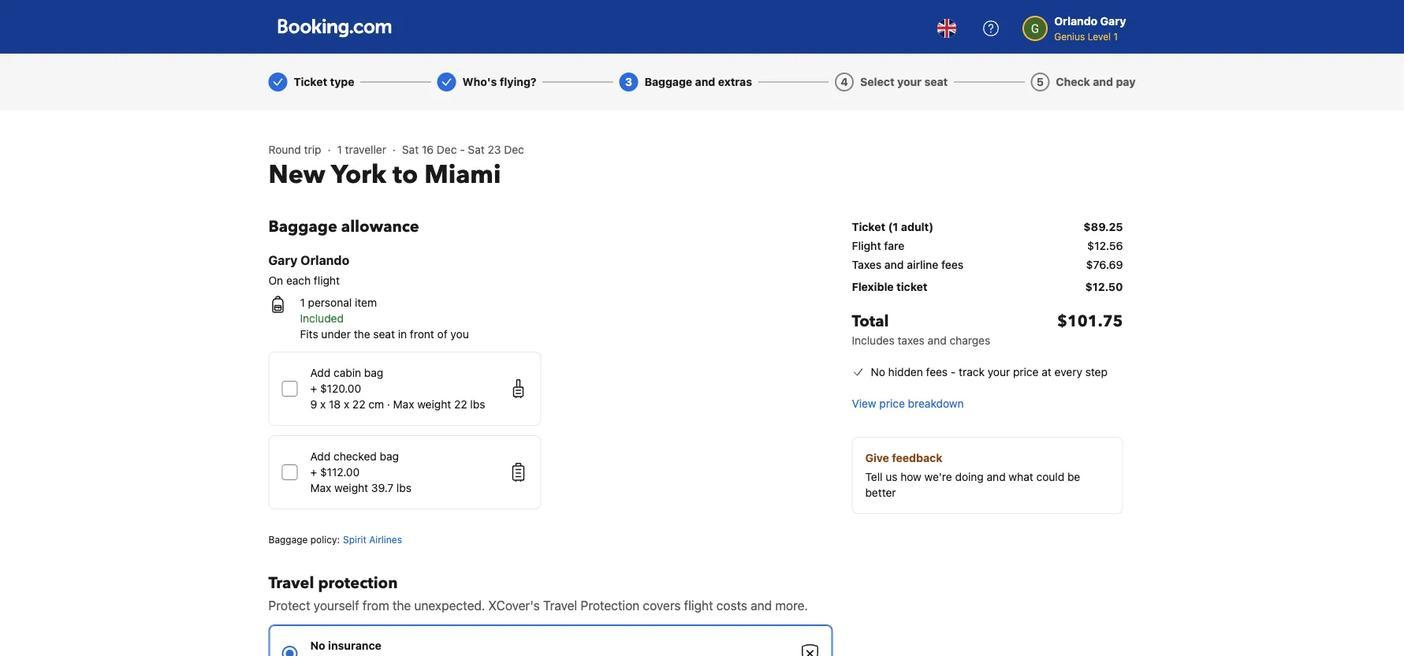 Task type: locate. For each thing, give the bounding box(es) containing it.
bag inside add cabin bag + $120.00 9 x 18 x 22 cm · max weight 22 lbs
[[364, 366, 384, 379]]

1 vertical spatial ticket
[[852, 220, 886, 233]]

add inside add cabin bag + $120.00 9 x 18 x 22 cm · max weight 22 lbs
[[310, 366, 331, 379]]

view
[[852, 397, 877, 410]]

check
[[1056, 75, 1091, 88]]

1 horizontal spatial 1
[[337, 143, 342, 156]]

1 vertical spatial flight
[[684, 598, 714, 613]]

select your seat
[[861, 75, 948, 88]]

1 add from the top
[[310, 366, 331, 379]]

flight
[[852, 239, 882, 252]]

track
[[959, 366, 985, 379]]

1 horizontal spatial sat
[[468, 143, 485, 156]]

No insurance radio
[[269, 625, 833, 656]]

22 lbs
[[454, 398, 485, 411]]

price left at
[[1014, 366, 1039, 379]]

0 vertical spatial -
[[460, 143, 465, 156]]

row
[[852, 216, 1124, 238], [852, 238, 1124, 257], [852, 257, 1124, 276], [852, 276, 1124, 298], [852, 298, 1124, 355]]

ticket up flight at the top right of page
[[852, 220, 886, 233]]

unexpected.
[[414, 598, 485, 613]]

- inside 'round trip · 1 traveller · sat 16 dec - sat 23 dec new york to miami'
[[460, 143, 465, 156]]

· right the cm
[[387, 398, 390, 411]]

under
[[321, 328, 351, 341]]

0 vertical spatial orlando
[[1055, 15, 1098, 28]]

5 row from the top
[[852, 298, 1124, 355]]

gary
[[1101, 15, 1127, 28], [269, 253, 298, 268]]

1 + from the top
[[310, 382, 317, 395]]

your right select
[[898, 75, 922, 88]]

$12.56
[[1088, 239, 1124, 252]]

0 vertical spatial fees
[[942, 258, 964, 271]]

taxes
[[898, 334, 925, 347]]

1 inside orlando gary genius level 1
[[1114, 31, 1119, 42]]

1 vertical spatial bag
[[380, 450, 399, 463]]

1 horizontal spatial x
[[344, 398, 350, 411]]

adult)
[[902, 220, 934, 233]]

add inside add checked bag + $112.00 max weight 39.7 lbs
[[310, 450, 331, 463]]

1 left traveller
[[337, 143, 342, 156]]

1 down on each flight
[[300, 296, 305, 309]]

+
[[310, 382, 317, 395], [310, 466, 317, 479]]

and left what
[[987, 471, 1006, 484]]

baggage up gary orlando
[[269, 216, 337, 238]]

sat
[[402, 143, 419, 156], [468, 143, 485, 156]]

1 horizontal spatial ·
[[387, 398, 390, 411]]

1 vertical spatial the
[[393, 598, 411, 613]]

0 horizontal spatial weight
[[335, 482, 368, 495]]

(1
[[889, 220, 899, 233]]

1
[[1114, 31, 1119, 42], [337, 143, 342, 156], [300, 296, 305, 309]]

total cell
[[852, 311, 991, 349]]

baggage for baggage and extras
[[645, 75, 693, 88]]

0 horizontal spatial max
[[310, 482, 332, 495]]

0 horizontal spatial ·
[[328, 143, 331, 156]]

baggage right 3
[[645, 75, 693, 88]]

weight down $112.00
[[335, 482, 368, 495]]

travel
[[269, 573, 314, 594], [543, 598, 578, 613]]

1 sat from the left
[[402, 143, 419, 156]]

bag right the cabin
[[364, 366, 384, 379]]

1 horizontal spatial -
[[951, 366, 956, 379]]

0 horizontal spatial travel
[[269, 573, 314, 594]]

allowance
[[341, 216, 419, 238]]

weight left 22 lbs
[[417, 398, 451, 411]]

1 right level
[[1114, 31, 1119, 42]]

add
[[310, 366, 331, 379], [310, 450, 331, 463]]

flight
[[314, 274, 340, 287], [684, 598, 714, 613]]

0 vertical spatial ticket
[[294, 75, 327, 88]]

booking.com logo image
[[278, 19, 392, 37], [278, 19, 392, 37]]

· right trip
[[328, 143, 331, 156]]

flexible ticket cell
[[852, 279, 928, 295]]

0 horizontal spatial ticket
[[294, 75, 327, 88]]

no
[[871, 366, 886, 379], [310, 639, 325, 652]]

max
[[393, 398, 414, 411], [310, 482, 332, 495]]

included
[[300, 312, 344, 325]]

23
[[488, 143, 501, 156]]

seat left in
[[373, 328, 395, 341]]

policy:
[[311, 534, 340, 545]]

we're
[[925, 471, 953, 484]]

1 vertical spatial your
[[988, 366, 1011, 379]]

5
[[1037, 75, 1044, 88]]

+ left $112.00
[[310, 466, 317, 479]]

1 vertical spatial max
[[310, 482, 332, 495]]

1 vertical spatial 1
[[337, 143, 342, 156]]

39.7 lbs
[[371, 482, 412, 495]]

0 vertical spatial gary
[[1101, 15, 1127, 28]]

check and pay
[[1056, 75, 1136, 88]]

and
[[695, 75, 716, 88], [1094, 75, 1114, 88], [885, 258, 904, 271], [928, 334, 947, 347], [987, 471, 1006, 484], [751, 598, 772, 613]]

1 horizontal spatial dec
[[504, 143, 524, 156]]

xcover's
[[489, 598, 540, 613]]

$112.00
[[320, 466, 360, 479]]

1 vertical spatial -
[[951, 366, 956, 379]]

0 vertical spatial travel
[[269, 573, 314, 594]]

and right costs
[[751, 598, 772, 613]]

0 vertical spatial no
[[871, 366, 886, 379]]

1 horizontal spatial max
[[393, 398, 414, 411]]

sat left 23
[[468, 143, 485, 156]]

1 vertical spatial add
[[310, 450, 331, 463]]

· up to
[[393, 143, 396, 156]]

- left track
[[951, 366, 956, 379]]

doing
[[956, 471, 984, 484]]

0 horizontal spatial no
[[310, 639, 325, 652]]

1 vertical spatial seat
[[373, 328, 395, 341]]

1 vertical spatial travel
[[543, 598, 578, 613]]

2 row from the top
[[852, 238, 1124, 257]]

total
[[852, 311, 889, 332]]

0 vertical spatial max
[[393, 398, 414, 411]]

1 x from the left
[[320, 398, 326, 411]]

1 horizontal spatial gary
[[1101, 15, 1127, 28]]

and down fare
[[885, 258, 904, 271]]

0 horizontal spatial price
[[880, 397, 905, 410]]

dec
[[437, 143, 457, 156], [504, 143, 524, 156]]

sat left '16' on the left of page
[[402, 143, 419, 156]]

to
[[393, 158, 418, 192]]

1 horizontal spatial orlando
[[1055, 15, 1098, 28]]

0 horizontal spatial the
[[354, 328, 370, 341]]

0 vertical spatial the
[[354, 328, 370, 341]]

1 horizontal spatial ticket
[[852, 220, 886, 233]]

gary up level
[[1101, 15, 1127, 28]]

1 horizontal spatial seat
[[925, 75, 948, 88]]

and inside travel protection protect yourself from the unexpected. xcover's travel protection covers flight costs and more.
[[751, 598, 772, 613]]

your right track
[[988, 366, 1011, 379]]

seat right select
[[925, 75, 948, 88]]

0 vertical spatial your
[[898, 75, 922, 88]]

airlines
[[369, 534, 402, 545]]

0 vertical spatial weight
[[417, 398, 451, 411]]

no left insurance
[[310, 639, 325, 652]]

table
[[852, 216, 1124, 355]]

the right under
[[354, 328, 370, 341]]

flexible
[[852, 280, 894, 293]]

2 vertical spatial 1
[[300, 296, 305, 309]]

baggage left policy:
[[269, 534, 308, 545]]

bag up '39.7 lbs'
[[380, 450, 399, 463]]

personal
[[308, 296, 352, 309]]

x right 18 on the bottom left
[[344, 398, 350, 411]]

0 vertical spatial 1
[[1114, 31, 1119, 42]]

travel up protect
[[269, 573, 314, 594]]

on
[[269, 274, 283, 287]]

fees right airline
[[942, 258, 964, 271]]

max down $112.00
[[310, 482, 332, 495]]

$76.69 cell
[[1087, 257, 1124, 273]]

1 horizontal spatial flight
[[684, 598, 714, 613]]

add checked bag + $112.00 max weight 39.7 lbs
[[310, 450, 412, 495]]

0 vertical spatial bag
[[364, 366, 384, 379]]

weight
[[417, 398, 451, 411], [335, 482, 368, 495]]

x right 9
[[320, 398, 326, 411]]

1 horizontal spatial the
[[393, 598, 411, 613]]

0 vertical spatial add
[[310, 366, 331, 379]]

0 horizontal spatial 1
[[300, 296, 305, 309]]

2 + from the top
[[310, 466, 317, 479]]

ticket inside cell
[[852, 220, 886, 233]]

0 vertical spatial +
[[310, 382, 317, 395]]

no left hidden
[[871, 366, 886, 379]]

in
[[398, 328, 407, 341]]

no inside option
[[310, 639, 325, 652]]

4 row from the top
[[852, 276, 1124, 298]]

1 horizontal spatial price
[[1014, 366, 1039, 379]]

0 horizontal spatial -
[[460, 143, 465, 156]]

gary up on
[[269, 253, 298, 268]]

+ up 9
[[310, 382, 317, 395]]

spirit
[[343, 534, 367, 545]]

add up $112.00
[[310, 450, 331, 463]]

and inside give feedback tell us how we're doing and what could be better
[[987, 471, 1006, 484]]

your
[[898, 75, 922, 88], [988, 366, 1011, 379]]

2 add from the top
[[310, 450, 331, 463]]

1 row from the top
[[852, 216, 1124, 238]]

0 horizontal spatial orlando
[[301, 253, 350, 268]]

1 vertical spatial orlando
[[301, 253, 350, 268]]

1 vertical spatial weight
[[335, 482, 368, 495]]

+ inside add cabin bag + $120.00 9 x 18 x 22 cm · max weight 22 lbs
[[310, 382, 317, 395]]

0 vertical spatial seat
[[925, 75, 948, 88]]

price inside view price breakdown element
[[880, 397, 905, 410]]

seat inside 1 personal item included fits under the seat in front of you
[[373, 328, 395, 341]]

2 x from the left
[[344, 398, 350, 411]]

1 vertical spatial no
[[310, 639, 325, 652]]

tell
[[866, 471, 883, 484]]

covers
[[643, 598, 681, 613]]

1 vertical spatial price
[[880, 397, 905, 410]]

flight fare
[[852, 239, 905, 252]]

2 horizontal spatial 1
[[1114, 31, 1119, 42]]

trip
[[304, 143, 321, 156]]

type
[[330, 75, 355, 88]]

flight inside travel protection protect yourself from the unexpected. xcover's travel protection covers flight costs and more.
[[684, 598, 714, 613]]

dec right '16' on the left of page
[[437, 143, 457, 156]]

price right the view
[[880, 397, 905, 410]]

airline
[[907, 258, 939, 271]]

1 vertical spatial +
[[310, 466, 317, 479]]

view price breakdown element
[[852, 396, 964, 412]]

1 inside 'round trip · 1 traveller · sat 16 dec - sat 23 dec new york to miami'
[[337, 143, 342, 156]]

dec right 23
[[504, 143, 524, 156]]

1 horizontal spatial no
[[871, 366, 886, 379]]

the inside 1 personal item included fits under the seat in front of you
[[354, 328, 370, 341]]

flight left costs
[[684, 598, 714, 613]]

the inside travel protection protect yourself from the unexpected. xcover's travel protection covers flight costs and more.
[[393, 598, 411, 613]]

fees
[[942, 258, 964, 271], [927, 366, 948, 379]]

ticket for ticket (1 adult)
[[852, 220, 886, 233]]

+ inside add checked bag + $112.00 max weight 39.7 lbs
[[310, 466, 317, 479]]

and left extras on the top right of the page
[[695, 75, 716, 88]]

1 vertical spatial baggage
[[269, 216, 337, 238]]

$101.75 cell
[[1058, 311, 1124, 349]]

includes
[[852, 334, 895, 347]]

travel up 'no insurance' option
[[543, 598, 578, 613]]

1 vertical spatial gary
[[269, 253, 298, 268]]

0 horizontal spatial seat
[[373, 328, 395, 341]]

4
[[841, 75, 849, 88]]

row containing total
[[852, 298, 1124, 355]]

pay
[[1117, 75, 1136, 88]]

0 horizontal spatial dec
[[437, 143, 457, 156]]

0 horizontal spatial sat
[[402, 143, 419, 156]]

ticket (1 adult) cell
[[852, 219, 934, 235]]

x
[[320, 398, 326, 411], [344, 398, 350, 411]]

-
[[460, 143, 465, 156], [951, 366, 956, 379]]

every
[[1055, 366, 1083, 379]]

and right taxes
[[928, 334, 947, 347]]

- up the miami
[[460, 143, 465, 156]]

bag inside add checked bag + $112.00 max weight 39.7 lbs
[[380, 450, 399, 463]]

max right the cm
[[393, 398, 414, 411]]

the right from
[[393, 598, 411, 613]]

weight inside add cabin bag + $120.00 9 x 18 x 22 cm · max weight 22 lbs
[[417, 398, 451, 411]]

3 row from the top
[[852, 257, 1124, 276]]

seat
[[925, 75, 948, 88], [373, 328, 395, 341]]

orlando up genius
[[1055, 15, 1098, 28]]

2 vertical spatial baggage
[[269, 534, 308, 545]]

0 vertical spatial baggage
[[645, 75, 693, 88]]

0 horizontal spatial x
[[320, 398, 326, 411]]

ticket left type
[[294, 75, 327, 88]]

0 vertical spatial price
[[1014, 366, 1039, 379]]

· inside add cabin bag + $120.00 9 x 18 x 22 cm · max weight 22 lbs
[[387, 398, 390, 411]]

0 vertical spatial flight
[[314, 274, 340, 287]]

flight up personal
[[314, 274, 340, 287]]

2 dec from the left
[[504, 143, 524, 156]]

1 horizontal spatial weight
[[417, 398, 451, 411]]

add up $120.00
[[310, 366, 331, 379]]

york
[[331, 158, 387, 192]]

miami
[[424, 158, 501, 192]]

fees right hidden
[[927, 366, 948, 379]]

bag for add cabin bag
[[364, 366, 384, 379]]

genius
[[1055, 31, 1086, 42]]

0 horizontal spatial your
[[898, 75, 922, 88]]

the
[[354, 328, 370, 341], [393, 598, 411, 613]]

orlando
[[1055, 15, 1098, 28], [301, 253, 350, 268]]

orlando up on each flight
[[301, 253, 350, 268]]

table containing total
[[852, 216, 1124, 355]]

price
[[1014, 366, 1039, 379], [880, 397, 905, 410]]



Task type: vqa. For each thing, say whether or not it's contained in the screenshot.
(1
yes



Task type: describe. For each thing, give the bounding box(es) containing it.
from
[[363, 598, 389, 613]]

feedback
[[892, 452, 943, 465]]

item
[[355, 296, 377, 309]]

traveller
[[345, 143, 386, 156]]

no insurance
[[310, 639, 382, 652]]

ticket (1 adult)
[[852, 220, 934, 233]]

new
[[269, 158, 326, 192]]

1 personal item included fits under the seat in front of you
[[300, 296, 469, 341]]

1 dec from the left
[[437, 143, 457, 156]]

1 vertical spatial fees
[[927, 366, 948, 379]]

total includes taxes and charges
[[852, 311, 991, 347]]

select
[[861, 75, 895, 88]]

us
[[886, 471, 898, 484]]

$12.50
[[1086, 280, 1124, 293]]

no hidden fees - track your price at every step
[[871, 366, 1108, 379]]

insurance
[[328, 639, 382, 652]]

no for no insurance
[[310, 639, 325, 652]]

9
[[310, 398, 317, 411]]

and inside cell
[[885, 258, 904, 271]]

round trip · 1 traveller · sat 16 dec - sat 23 dec new york to miami
[[269, 143, 524, 192]]

what
[[1009, 471, 1034, 484]]

ticket
[[897, 280, 928, 293]]

and inside total includes taxes and charges
[[928, 334, 947, 347]]

hidden
[[889, 366, 924, 379]]

$12.50 cell
[[1086, 279, 1124, 295]]

add for $112.00
[[310, 450, 331, 463]]

row containing flight fare
[[852, 238, 1124, 257]]

+ for + $112.00
[[310, 466, 317, 479]]

cabin
[[334, 366, 361, 379]]

2 horizontal spatial ·
[[393, 143, 396, 156]]

$120.00
[[320, 382, 361, 395]]

18
[[329, 398, 341, 411]]

give feedback tell us how we're doing and what could be better
[[866, 452, 1081, 499]]

charges
[[950, 334, 991, 347]]

0 horizontal spatial flight
[[314, 274, 340, 287]]

ticket type
[[294, 75, 355, 88]]

$89.25 cell
[[1084, 219, 1124, 235]]

baggage and extras
[[645, 75, 753, 88]]

+ for + $120.00
[[310, 382, 317, 395]]

spirit airlines link
[[343, 534, 402, 545]]

gary inside orlando gary genius level 1
[[1101, 15, 1127, 28]]

step
[[1086, 366, 1108, 379]]

baggage policy: spirit airlines
[[269, 534, 402, 545]]

view price breakdown
[[852, 397, 964, 410]]

could
[[1037, 471, 1065, 484]]

flight fare cell
[[852, 238, 905, 254]]

taxes
[[852, 258, 882, 271]]

you
[[451, 328, 469, 341]]

1 horizontal spatial travel
[[543, 598, 578, 613]]

weight inside add checked bag + $112.00 max weight 39.7 lbs
[[335, 482, 368, 495]]

16
[[422, 143, 434, 156]]

max inside add cabin bag + $120.00 9 x 18 x 22 cm · max weight 22 lbs
[[393, 398, 414, 411]]

protection
[[581, 598, 640, 613]]

breakdown
[[908, 397, 964, 410]]

row containing ticket (1 adult)
[[852, 216, 1124, 238]]

be
[[1068, 471, 1081, 484]]

who's
[[463, 75, 497, 88]]

flying?
[[500, 75, 537, 88]]

row containing taxes and airline fees
[[852, 257, 1124, 276]]

better
[[866, 486, 897, 499]]

2 sat from the left
[[468, 143, 485, 156]]

cm
[[369, 398, 384, 411]]

give
[[866, 452, 890, 465]]

more.
[[776, 598, 808, 613]]

costs
[[717, 598, 748, 613]]

1 inside 1 personal item included fits under the seat in front of you
[[300, 296, 305, 309]]

protection
[[318, 573, 398, 594]]

who's flying?
[[463, 75, 537, 88]]

$76.69
[[1087, 258, 1124, 271]]

protect
[[269, 598, 310, 613]]

$89.25
[[1084, 220, 1124, 233]]

on each flight
[[269, 274, 340, 287]]

flexible ticket
[[852, 280, 928, 293]]

front
[[410, 328, 434, 341]]

$101.75
[[1058, 311, 1124, 332]]

add for $120.00
[[310, 366, 331, 379]]

fare
[[885, 239, 905, 252]]

orlando inside orlando gary genius level 1
[[1055, 15, 1098, 28]]

view price breakdown link
[[852, 396, 964, 412]]

22
[[353, 398, 366, 411]]

fees inside cell
[[942, 258, 964, 271]]

add cabin bag + $120.00 9 x 18 x 22 cm · max weight 22 lbs
[[310, 366, 485, 411]]

row containing flexible ticket
[[852, 276, 1124, 298]]

baggage allowance
[[269, 216, 419, 238]]

round
[[269, 143, 301, 156]]

fits
[[300, 328, 318, 341]]

level
[[1088, 31, 1111, 42]]

at
[[1042, 366, 1052, 379]]

$12.56 cell
[[1088, 238, 1124, 254]]

yourself
[[314, 598, 359, 613]]

max inside add checked bag + $112.00 max weight 39.7 lbs
[[310, 482, 332, 495]]

0 horizontal spatial gary
[[269, 253, 298, 268]]

and left pay
[[1094, 75, 1114, 88]]

gary orlando
[[269, 253, 350, 268]]

travel protection protect yourself from the unexpected. xcover's travel protection covers flight costs and more.
[[269, 573, 808, 613]]

baggage for baggage allowance
[[269, 216, 337, 238]]

no for no hidden fees - track your price at every step
[[871, 366, 886, 379]]

1 horizontal spatial your
[[988, 366, 1011, 379]]

orlando gary genius level 1
[[1055, 15, 1127, 42]]

taxes and airline fees cell
[[852, 257, 964, 273]]

baggage inside baggage policy: spirit airlines
[[269, 534, 308, 545]]

ticket for ticket type
[[294, 75, 327, 88]]

extras
[[718, 75, 753, 88]]

bag for add checked bag
[[380, 450, 399, 463]]

of
[[437, 328, 448, 341]]

how
[[901, 471, 922, 484]]



